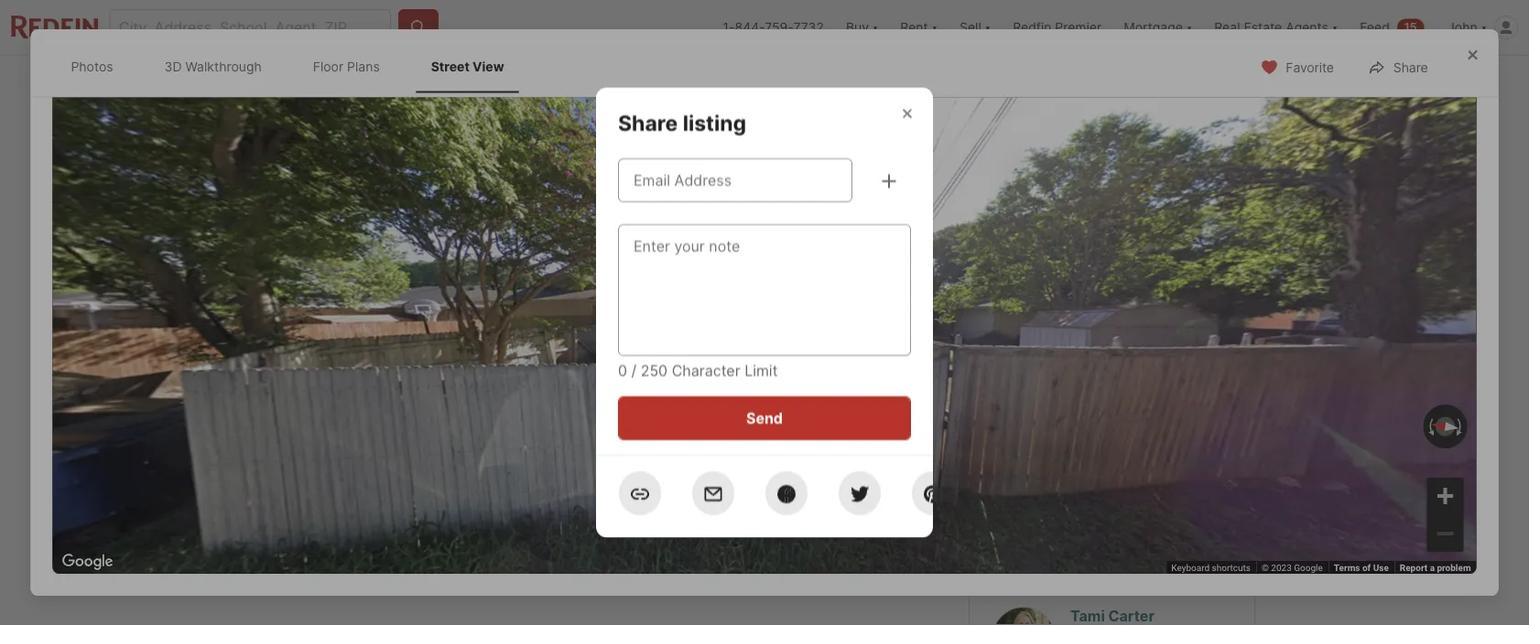 Task type: describe. For each thing, give the bounding box(es) containing it.
photos
[[71, 59, 113, 74]]

google
[[1295, 563, 1323, 574]]

redfin premier
[[1013, 20, 1102, 35]]

property
[[1051, 537, 1111, 555]]

7732
[[794, 20, 824, 35]]

3d walkthrough inside button
[[330, 379, 430, 394]]

share listing element
[[618, 87, 769, 136]]

keyboard shortcuts button
[[1172, 562, 1251, 575]]

.
[[1223, 537, 1228, 555]]

oct
[[378, 444, 405, 459]]

759-
[[765, 20, 794, 35]]

floor plans button
[[453, 369, 578, 405]]

problem
[[1438, 563, 1472, 574]]

0 vertical spatial pending
[[338, 127, 387, 141]]

report
[[1400, 563, 1428, 574]]

photos
[[1182, 379, 1226, 394]]

plans inside button
[[529, 379, 563, 394]]

3d walkthrough inside tab
[[165, 59, 262, 74]]

redfin
[[1013, 20, 1052, 35]]

schools tab
[[771, 60, 861, 104]]

plans inside tab
[[347, 59, 380, 74]]

34
[[1162, 379, 1179, 394]]

property
[[506, 74, 559, 89]]

seller
[[1023, 515, 1060, 533]]

history
[[708, 74, 750, 89]]

75227
[[467, 478, 510, 496]]

sale & tax history tab
[[624, 60, 771, 104]]

has
[[1064, 515, 1089, 533]]

pending .
[[1164, 537, 1228, 555]]

$265,000
[[274, 520, 377, 545]]

1-
[[723, 20, 735, 35]]

on
[[355, 444, 374, 459]]

beds
[[525, 548, 560, 566]]

share listing dialog containing share listing
[[596, 87, 955, 538]]

overview
[[404, 74, 464, 89]]

tab list inside share listing dialog
[[53, 40, 537, 93]]

pending on oct 22, 2023
[[290, 444, 463, 459]]

approved
[[422, 550, 481, 565]]

©
[[1262, 563, 1269, 574]]

property details tab
[[485, 60, 624, 104]]

844-
[[735, 20, 765, 35]]

get
[[370, 550, 392, 565]]

is inside the seller has accepted an offer, and this property is now
[[1115, 537, 1127, 555]]

/
[[632, 361, 637, 379]]

0 vertical spatial is
[[1104, 465, 1122, 490]]

3d walkthrough button
[[289, 369, 446, 405]]

report a problem link
[[1400, 563, 1472, 574]]

home
[[1042, 465, 1100, 490]]

floor inside button
[[494, 379, 526, 394]]

0 vertical spatial feed
[[1360, 20, 1390, 35]]

redfin
[[296, 127, 335, 141]]

street inside button
[[627, 379, 665, 394]]

use
[[1374, 563, 1389, 574]]

0 vertical spatial pending
[[1127, 465, 1211, 490]]

22,
[[409, 444, 428, 459]]

send button
[[618, 396, 911, 440]]

2 , from the left
[[436, 478, 440, 496]]

redfin pending
[[296, 127, 387, 141]]

share listing dialog containing photos
[[31, 29, 1499, 596]]

tax
[[686, 74, 705, 89]]

this
[[1022, 537, 1047, 555]]

0
[[618, 361, 627, 379]]

3 beds
[[525, 520, 560, 566]]

15
[[1405, 21, 1417, 34]]

2
[[604, 520, 617, 545]]

street inside tab
[[431, 59, 470, 74]]

schools
[[792, 74, 840, 89]]

sq
[[691, 548, 710, 566]]

/mo
[[343, 550, 366, 565]]

get pre-approved link
[[370, 550, 481, 565]]

feed link
[[295, 71, 362, 93]]

share for share
[[1394, 60, 1429, 75]]

2617 blanton st , dallas , tx 75227
[[274, 478, 510, 496]]

terms of use
[[1334, 563, 1389, 574]]

0 / 250 character limit
[[618, 361, 778, 379]]

dallas
[[394, 478, 436, 496]]

34 photos button
[[1121, 369, 1241, 405]]

pre-
[[395, 550, 422, 565]]

1,738 sq ft
[[691, 520, 747, 566]]

character
[[672, 361, 741, 379]]

keyboard
[[1172, 563, 1210, 574]]

shortcuts
[[1212, 563, 1251, 574]]

floor plans inside floor plans tab
[[313, 59, 380, 74]]

a
[[1430, 563, 1435, 574]]

floor plans tab
[[298, 44, 395, 89]]

redfin premier button
[[1002, 0, 1113, 55]]

tami carter link
[[1071, 607, 1155, 625]]

carter
[[1109, 607, 1155, 625]]

view inside tab
[[473, 59, 504, 74]]

3d walkthrough tab
[[150, 44, 276, 89]]



Task type: vqa. For each thing, say whether or not it's contained in the screenshot.
tab list containing Feed
yes



Task type: locate. For each thing, give the bounding box(es) containing it.
view inside button
[[668, 379, 699, 394]]

1 vertical spatial floor plans
[[494, 379, 563, 394]]

1 horizontal spatial ,
[[436, 478, 440, 496]]

premier
[[1056, 20, 1102, 35]]

3d inside tab
[[165, 59, 182, 74]]

1 horizontal spatial 2023
[[1272, 563, 1292, 574]]

0 horizontal spatial share
[[618, 109, 678, 135]]

0 horizontal spatial floor
[[313, 59, 344, 74]]

1 vertical spatial pending
[[1164, 537, 1220, 555]]

listing
[[683, 109, 747, 135]]

share down 15
[[1394, 60, 1429, 75]]

3d right photos
[[165, 59, 182, 74]]

plans up the redfin pending
[[347, 59, 380, 74]]

Enter your note text field
[[634, 235, 896, 345]]

1 vertical spatial walkthrough
[[350, 379, 430, 394]]

walkthrough down city, address, school, agent, zip search field
[[185, 59, 262, 74]]

1 horizontal spatial share
[[1394, 60, 1429, 75]]

street view button
[[586, 369, 714, 405]]

2023 right the 22,
[[432, 444, 463, 459]]

street view inside tab
[[431, 59, 504, 74]]

st
[[370, 478, 386, 496]]

terms
[[1334, 563, 1361, 574]]

photos tab
[[56, 44, 128, 89]]

feed left 15
[[1360, 20, 1390, 35]]

3d walkthrough
[[165, 59, 262, 74], [330, 379, 430, 394]]

0 horizontal spatial feed
[[332, 74, 362, 89]]

pending right 'redfin'
[[338, 127, 387, 141]]

tab list containing feed
[[274, 56, 876, 104]]

this
[[992, 465, 1037, 490]]

baths
[[604, 548, 644, 566]]

view left property
[[473, 59, 504, 74]]

share down sale
[[618, 109, 678, 135]]

0 vertical spatial floor plans
[[313, 59, 380, 74]]

0 horizontal spatial 2023
[[432, 444, 463, 459]]

share listing dialog
[[31, 29, 1499, 596], [596, 87, 955, 538]]

tami
[[1071, 607, 1105, 625]]

walkthrough up oct
[[350, 379, 430, 394]]

share button
[[1353, 48, 1444, 85]]

1 vertical spatial street
[[627, 379, 665, 394]]

pending up blanton
[[290, 444, 348, 459]]

ft
[[714, 548, 728, 566]]

of
[[1363, 563, 1371, 574]]

pending link
[[1164, 537, 1220, 555]]

tami carter
[[1071, 607, 1155, 625]]

1 horizontal spatial feed
[[1360, 20, 1390, 35]]

1,738
[[691, 520, 747, 545]]

is down the accepted
[[1115, 537, 1127, 555]]

3d for 3d walkthrough button
[[330, 379, 347, 394]]

2023 right the '©'
[[1272, 563, 1292, 574]]

3
[[525, 520, 539, 545]]

walkthrough inside button
[[350, 379, 430, 394]]

0 vertical spatial street
[[431, 59, 470, 74]]

1 vertical spatial feed
[[332, 74, 362, 89]]

google image
[[57, 550, 118, 574]]

pending
[[1127, 465, 1211, 490], [1164, 537, 1220, 555]]

,
[[386, 478, 390, 496], [436, 478, 440, 496]]

pending up keyboard
[[1164, 537, 1220, 555]]

offer,
[[1183, 515, 1219, 533]]

floor inside tab
[[313, 59, 344, 74]]

&
[[674, 74, 682, 89]]

street view inside button
[[627, 379, 699, 394]]

1 horizontal spatial floor
[[494, 379, 526, 394]]

3d inside button
[[330, 379, 347, 394]]

0 horizontal spatial street
[[431, 59, 470, 74]]

0 vertical spatial walkthrough
[[185, 59, 262, 74]]

now
[[1131, 537, 1160, 555]]

0 horizontal spatial ,
[[386, 478, 390, 496]]

2 baths
[[604, 520, 644, 566]]

is
[[1104, 465, 1122, 490], [1115, 537, 1127, 555]]

0 horizontal spatial floor plans
[[313, 59, 380, 74]]

and
[[992, 537, 1018, 555]]

plans left '0' at bottom
[[529, 379, 563, 394]]

, left dallas
[[386, 478, 390, 496]]

submit search image
[[409, 18, 428, 37]]

sale
[[645, 74, 671, 89]]

the
[[992, 515, 1019, 533]]

0 horizontal spatial walkthrough
[[185, 59, 262, 74]]

floor
[[313, 59, 344, 74], [494, 379, 526, 394]]

have
[[992, 572, 1033, 592]]

1 horizontal spatial walkthrough
[[350, 379, 430, 394]]

share
[[1394, 60, 1429, 75], [618, 109, 678, 135]]

limit
[[745, 361, 778, 379]]

baths link
[[604, 548, 644, 566]]

view
[[473, 59, 504, 74], [668, 379, 699, 394]]

feed
[[1360, 20, 1390, 35], [332, 74, 362, 89]]

3d
[[165, 59, 182, 74], [330, 379, 347, 394]]

1 vertical spatial view
[[668, 379, 699, 394]]

0 vertical spatial plans
[[347, 59, 380, 74]]

0 vertical spatial 2023
[[432, 444, 463, 459]]

1 vertical spatial floor
[[494, 379, 526, 394]]

share for share listing
[[618, 109, 678, 135]]

1 horizontal spatial floor plans
[[494, 379, 563, 394]]

1 horizontal spatial 3d
[[330, 379, 347, 394]]

details
[[562, 74, 603, 89]]

2023
[[432, 444, 463, 459], [1272, 563, 1292, 574]]

Email Address text field
[[634, 169, 837, 191]]

share listing
[[618, 109, 747, 135]]

2617 blanton st, dallas, tx 75227 image
[[274, 107, 962, 420], [969, 107, 1256, 260], [969, 267, 1256, 420]]

redfin pending link
[[274, 107, 962, 424]]

1 vertical spatial share
[[618, 109, 678, 135]]

street view tab
[[416, 44, 519, 89]]

est.
[[274, 550, 296, 565]]

walkthrough
[[185, 59, 262, 74], [350, 379, 430, 394]]

1-844-759-7732
[[723, 20, 824, 35]]

1 , from the left
[[386, 478, 390, 496]]

0 vertical spatial floor
[[313, 59, 344, 74]]

1 vertical spatial street view
[[627, 379, 699, 394]]

0 vertical spatial 3d
[[165, 59, 182, 74]]

0 horizontal spatial plans
[[347, 59, 380, 74]]

plans
[[347, 59, 380, 74], [529, 379, 563, 394]]

blanton
[[312, 478, 367, 496]]

1 horizontal spatial street
[[627, 379, 665, 394]]

an
[[1162, 515, 1179, 533]]

1 horizontal spatial plans
[[529, 379, 563, 394]]

3d up pending link
[[330, 379, 347, 394]]

34 photos
[[1162, 379, 1226, 394]]

0 vertical spatial 3d walkthrough
[[165, 59, 262, 74]]

favorite button
[[1245, 48, 1350, 85]]

0 vertical spatial view
[[473, 59, 504, 74]]

1 vertical spatial 3d
[[330, 379, 347, 394]]

1 vertical spatial plans
[[529, 379, 563, 394]]

send
[[747, 409, 783, 427]]

pending
[[338, 127, 387, 141], [290, 444, 348, 459]]

tab list
[[53, 40, 537, 93], [274, 56, 876, 104]]

3d walkthrough up pending on oct 22, 2023
[[330, 379, 430, 394]]

© 2023 google
[[1262, 563, 1323, 574]]

tab list containing photos
[[53, 40, 537, 93]]

1 vertical spatial 2023
[[1272, 563, 1292, 574]]

floor plans inside the floor plans button
[[494, 379, 563, 394]]

2617
[[274, 478, 309, 496]]

is right home
[[1104, 465, 1122, 490]]

street view
[[431, 59, 504, 74], [627, 379, 699, 394]]

questions?
[[1037, 572, 1126, 592]]

overview tab
[[383, 60, 485, 104]]

this home is pending
[[992, 465, 1211, 490]]

0 horizontal spatial 3d
[[165, 59, 182, 74]]

$2,225
[[300, 550, 343, 565]]

share inside button
[[1394, 60, 1429, 75]]

floor plans
[[313, 59, 380, 74], [494, 379, 563, 394]]

2023 inside share listing dialog
[[1272, 563, 1292, 574]]

map entry image
[[819, 442, 941, 564]]

1 horizontal spatial 3d walkthrough
[[330, 379, 430, 394]]

0 horizontal spatial street view
[[431, 59, 504, 74]]

1 vertical spatial pending
[[290, 444, 348, 459]]

pending link
[[290, 444, 348, 459]]

tx
[[444, 478, 463, 496]]

City, Address, School, Agent, ZIP search field
[[109, 9, 391, 46]]

1-844-759-7732 link
[[723, 20, 824, 35]]

1 horizontal spatial view
[[668, 379, 699, 394]]

property details
[[506, 74, 603, 89]]

0 horizontal spatial 3d walkthrough
[[165, 59, 262, 74]]

terms of use link
[[1334, 563, 1389, 574]]

1 vertical spatial is
[[1115, 537, 1127, 555]]

street
[[431, 59, 470, 74], [627, 379, 665, 394]]

1 horizontal spatial street view
[[627, 379, 699, 394]]

feed up the redfin pending
[[332, 74, 362, 89]]

have questions?
[[992, 572, 1126, 592]]

3d walkthrough down city, address, school, agent, zip search field
[[165, 59, 262, 74]]

0 vertical spatial street view
[[431, 59, 504, 74]]

view right /
[[668, 379, 699, 394]]

report a problem
[[1400, 563, 1472, 574]]

keyboard shortcuts
[[1172, 563, 1251, 574]]

, left tx
[[436, 478, 440, 496]]

0 vertical spatial share
[[1394, 60, 1429, 75]]

walkthrough inside tab
[[185, 59, 262, 74]]

$265,000 est. $2,225 /mo get pre-approved
[[274, 520, 481, 565]]

pending up an
[[1127, 465, 1211, 490]]

3d for tab list containing photos
[[165, 59, 182, 74]]

0 horizontal spatial view
[[473, 59, 504, 74]]

1 vertical spatial 3d walkthrough
[[330, 379, 430, 394]]



